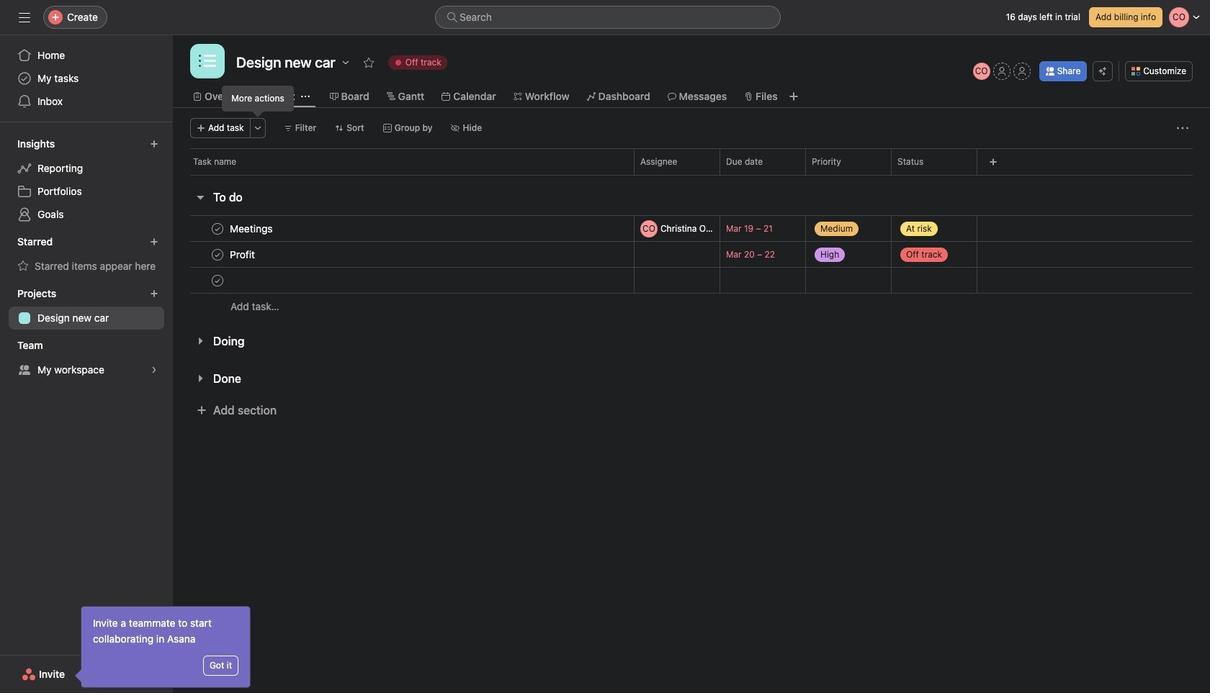 Task type: vqa. For each thing, say whether or not it's contained in the screenshot.
you
no



Task type: locate. For each thing, give the bounding box(es) containing it.
more actions image
[[1177, 122, 1189, 134], [253, 124, 262, 133]]

2 mark complete image from the top
[[209, 272, 226, 289]]

0 vertical spatial expand task list for this group image
[[195, 336, 206, 347]]

collapse task list for this group image
[[195, 192, 206, 203]]

projects element
[[0, 281, 173, 333]]

row
[[173, 148, 1210, 175], [190, 174, 1193, 176], [173, 215, 1210, 242], [173, 241, 1210, 268], [173, 267, 1210, 294], [173, 293, 1210, 320]]

list image
[[199, 53, 216, 70]]

manage project members image
[[973, 63, 990, 80]]

1 vertical spatial mark complete checkbox
[[209, 272, 226, 289]]

see details, my workspace image
[[150, 366, 159, 375]]

1 vertical spatial tooltip
[[77, 607, 250, 688]]

list box
[[435, 6, 781, 29]]

meetings cell
[[173, 215, 634, 242]]

1 mark complete image from the top
[[209, 246, 226, 263]]

1 expand task list for this group image from the top
[[195, 336, 206, 347]]

0 vertical spatial tooltip
[[223, 86, 293, 115]]

1 vertical spatial expand task list for this group image
[[195, 373, 206, 385]]

expand task list for this group image
[[195, 336, 206, 347], [195, 373, 206, 385]]

add to starred image
[[363, 57, 374, 68]]

profit cell
[[173, 241, 634, 268]]

1 mark complete checkbox from the top
[[209, 246, 226, 263]]

Task name text field
[[227, 222, 277, 236]]

cell
[[173, 267, 634, 294]]

mark complete image down mark complete option
[[209, 272, 226, 289]]

0 vertical spatial mark complete image
[[209, 246, 226, 263]]

mark complete image left task name text box
[[209, 246, 226, 263]]

tooltip
[[223, 86, 293, 115], [77, 607, 250, 688]]

add tab image
[[788, 91, 799, 102]]

insights element
[[0, 131, 173, 229]]

new insights image
[[150, 140, 159, 148]]

mark complete checkbox down mark complete option
[[209, 272, 226, 289]]

2 mark complete checkbox from the top
[[209, 272, 226, 289]]

mark complete image
[[209, 246, 226, 263], [209, 272, 226, 289]]

1 vertical spatial mark complete image
[[209, 272, 226, 289]]

2 expand task list for this group image from the top
[[195, 373, 206, 385]]

new project or portfolio image
[[150, 290, 159, 298]]

Mark complete checkbox
[[209, 246, 226, 263], [209, 272, 226, 289]]

tab actions image
[[301, 92, 310, 101]]

mark complete checkbox left task name text box
[[209, 246, 226, 263]]

0 vertical spatial mark complete checkbox
[[209, 246, 226, 263]]



Task type: describe. For each thing, give the bounding box(es) containing it.
0 horizontal spatial more actions image
[[253, 124, 262, 133]]

header to do tree grid
[[173, 215, 1210, 320]]

teams element
[[0, 333, 173, 385]]

starred element
[[0, 229, 173, 281]]

mark complete image
[[209, 220, 226, 237]]

mark complete image inside profit 'cell'
[[209, 246, 226, 263]]

hide sidebar image
[[19, 12, 30, 23]]

ask ai image
[[1099, 67, 1108, 76]]

mark complete checkbox inside profit 'cell'
[[209, 246, 226, 263]]

1 horizontal spatial more actions image
[[1177, 122, 1189, 134]]

global element
[[0, 35, 173, 122]]

add field image
[[989, 158, 998, 166]]

add items to starred image
[[150, 238, 159, 246]]

Mark complete checkbox
[[209, 220, 226, 237]]

Task name text field
[[227, 247, 259, 262]]



